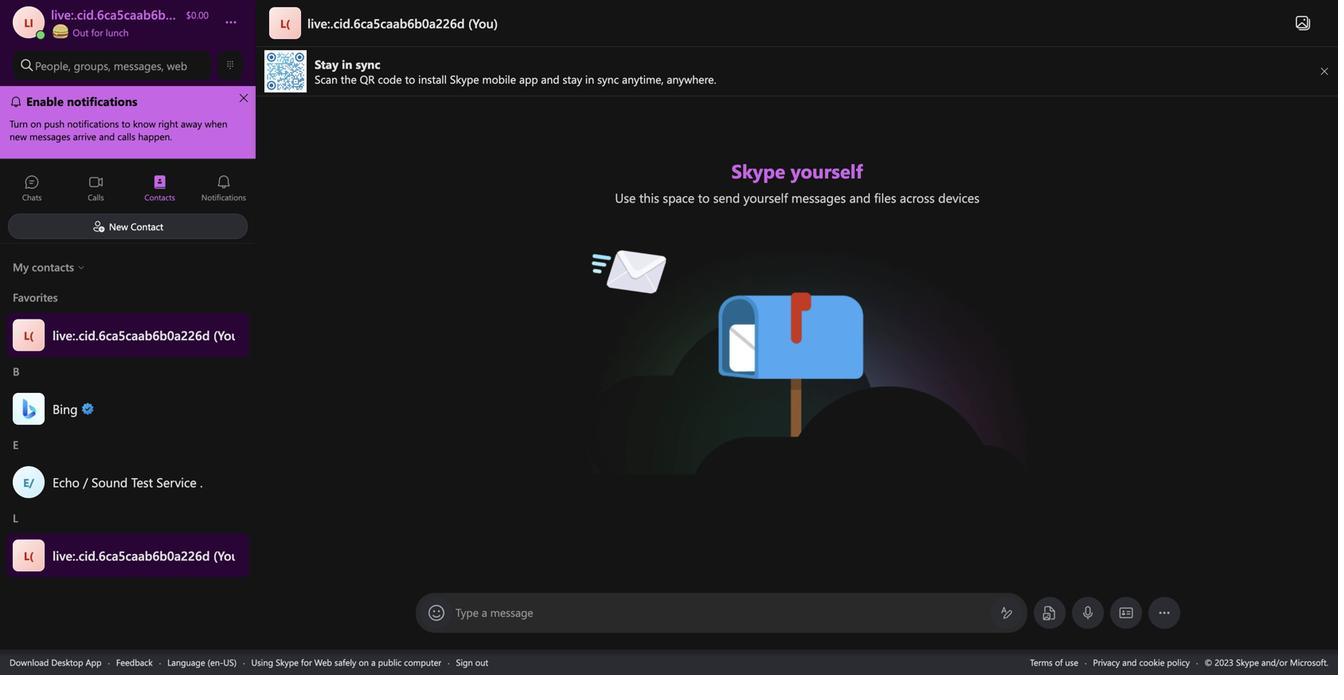 Task type: vqa. For each thing, say whether or not it's contained in the screenshot.
Using Skype for Web safely on a public computer LINK
yes



Task type: locate. For each thing, give the bounding box(es) containing it.
0 vertical spatial live:.cid.6ca5caab6b0a226d (you), selected. list item
[[0, 313, 256, 357]]

1 vertical spatial for
[[301, 656, 312, 668]]

0 vertical spatial a
[[482, 605, 488, 620]]

echo / sound test service .
[[53, 473, 203, 491]]

2 live:.cid.6ca5caab6b0a226d (you), selected. list item from the top
[[0, 534, 256, 577]]

web
[[315, 656, 332, 668]]

live:.cid.6ca5caab6b0a226d (you)
[[308, 14, 498, 31], [53, 326, 243, 343], [53, 547, 243, 564]]

download desktop app link
[[10, 656, 102, 668]]

live:.cid.6ca5caab6b0a226d (you) inside "l" group
[[53, 547, 243, 564]]

computer
[[404, 656, 442, 668]]

feedback link
[[116, 656, 153, 668]]

0 horizontal spatial for
[[91, 26, 103, 39]]

for left web
[[301, 656, 312, 668]]

language (en-us) link
[[167, 656, 237, 668]]

privacy
[[1094, 656, 1121, 668]]

a right type
[[482, 605, 488, 620]]

/
[[83, 473, 88, 491]]

groups,
[[74, 58, 111, 73]]

(you) inside "l" group
[[213, 547, 243, 564]]

test
[[131, 473, 153, 491]]

1 live:.cid.6ca5caab6b0a226d (you), selected. list item from the top
[[0, 313, 256, 357]]

and
[[1123, 656, 1138, 668]]

a right on
[[371, 656, 376, 668]]

live:.cid.6ca5caab6b0a226d inside favorites group
[[53, 326, 210, 343]]

2 vertical spatial (you)
[[213, 547, 243, 564]]

2 vertical spatial live:.cid.6ca5caab6b0a226d
[[53, 547, 210, 564]]

1 vertical spatial (you)
[[213, 326, 243, 343]]

live:.cid.6ca5caab6b0a226d inside "l" group
[[53, 547, 210, 564]]

live:.cid.6ca5caab6b0a226d (you) inside favorites group
[[53, 326, 243, 343]]

1 vertical spatial live:.cid.6ca5caab6b0a226d
[[53, 326, 210, 343]]

app
[[86, 656, 102, 668]]

live:.cid.6ca5caab6b0a226d
[[308, 14, 465, 31], [53, 326, 210, 343], [53, 547, 210, 564]]

language (en-us)
[[167, 656, 237, 668]]

for right out
[[91, 26, 103, 39]]

desktop
[[51, 656, 83, 668]]

a
[[482, 605, 488, 620], [371, 656, 376, 668]]

tab list
[[0, 167, 256, 211]]

sign out link
[[456, 656, 489, 668]]

(you) inside favorites group
[[213, 326, 243, 343]]

1 vertical spatial a
[[371, 656, 376, 668]]

(en-
[[208, 656, 223, 668]]

live:.cid.6ca5caab6b0a226d (you) for "l" group
[[53, 547, 243, 564]]

0 vertical spatial for
[[91, 26, 103, 39]]

(you)
[[469, 14, 498, 31], [213, 326, 243, 343], [213, 547, 243, 564]]

0 horizontal spatial a
[[371, 656, 376, 668]]

using skype for web safely on a public computer
[[251, 656, 442, 668]]

messages,
[[114, 58, 164, 73]]

using
[[251, 656, 273, 668]]

2 vertical spatial live:.cid.6ca5caab6b0a226d (you)
[[53, 547, 243, 564]]

live:.cid.6ca5caab6b0a226d (you), selected. list item down echo / sound test service .
[[0, 534, 256, 577]]

1 vertical spatial live:.cid.6ca5caab6b0a226d (you)
[[53, 326, 243, 343]]

lunch
[[106, 26, 129, 39]]

using skype for web safely on a public computer link
[[251, 656, 442, 668]]

message
[[491, 605, 534, 620]]

1 vertical spatial live:.cid.6ca5caab6b0a226d (you), selected. list item
[[0, 534, 256, 577]]

for inside "button"
[[91, 26, 103, 39]]

use
[[1066, 656, 1079, 668]]

people,
[[35, 58, 71, 73]]

(you) for "l" group
[[213, 547, 243, 564]]

(you) for favorites group
[[213, 326, 243, 343]]

0 vertical spatial live:.cid.6ca5caab6b0a226d (you)
[[308, 14, 498, 31]]

for
[[91, 26, 103, 39], [301, 656, 312, 668]]

live:.cid.6ca5caab6b0a226d (you), selected. list item up b group
[[0, 313, 256, 357]]

live:.cid.6ca5caab6b0a226d (you), selected. list item
[[0, 313, 256, 357], [0, 534, 256, 577]]



Task type: describe. For each thing, give the bounding box(es) containing it.
us)
[[223, 656, 237, 668]]

out for lunch
[[70, 26, 129, 39]]

.
[[200, 473, 203, 491]]

terms
[[1031, 656, 1053, 668]]

people, groups, messages, web
[[35, 58, 187, 73]]

sign
[[456, 656, 473, 668]]

e group
[[0, 432, 256, 506]]

sound
[[92, 473, 128, 491]]

live:.cid.6ca5caab6b0a226d (you), selected. list item for favorites group
[[0, 313, 256, 357]]

feedback
[[116, 656, 153, 668]]

of
[[1056, 656, 1063, 668]]

on
[[359, 656, 369, 668]]

Type a message text field
[[456, 605, 988, 621]]

sign out
[[456, 656, 489, 668]]

type a message
[[456, 605, 534, 620]]

skype
[[276, 656, 299, 668]]

terms of use
[[1031, 656, 1079, 668]]

type
[[456, 605, 479, 620]]

privacy and cookie policy link
[[1094, 656, 1191, 668]]

out for lunch button
[[51, 22, 209, 39]]

download desktop app
[[10, 656, 102, 668]]

policy
[[1168, 656, 1191, 668]]

1 horizontal spatial a
[[482, 605, 488, 620]]

1 horizontal spatial for
[[301, 656, 312, 668]]

out
[[73, 26, 89, 39]]

0 vertical spatial live:.cid.6ca5caab6b0a226d
[[308, 14, 465, 31]]

public
[[378, 656, 402, 668]]

terms of use link
[[1031, 656, 1079, 668]]

language
[[167, 656, 205, 668]]

l group
[[0, 506, 256, 579]]

download
[[10, 656, 49, 668]]

cookie
[[1140, 656, 1165, 668]]

echo
[[53, 473, 80, 491]]

live:.cid.6ca5caab6b0a226d for favorites group
[[53, 326, 210, 343]]

favorites group
[[0, 285, 256, 359]]

b group
[[0, 359, 256, 432]]

live:.cid.6ca5caab6b0a226d (you), selected. list item for "l" group
[[0, 534, 256, 577]]

privacy and cookie policy
[[1094, 656, 1191, 668]]

service
[[157, 473, 197, 491]]

safely
[[335, 656, 357, 668]]

bing
[[53, 400, 78, 417]]

0 vertical spatial (you)
[[469, 14, 498, 31]]

out
[[476, 656, 489, 668]]

live:.cid.6ca5caab6b0a226d for "l" group
[[53, 547, 210, 564]]

live:.cid.6ca5caab6b0a226d (you) for favorites group
[[53, 326, 243, 343]]

people, groups, messages, web button
[[13, 51, 211, 80]]

web
[[167, 58, 187, 73]]



